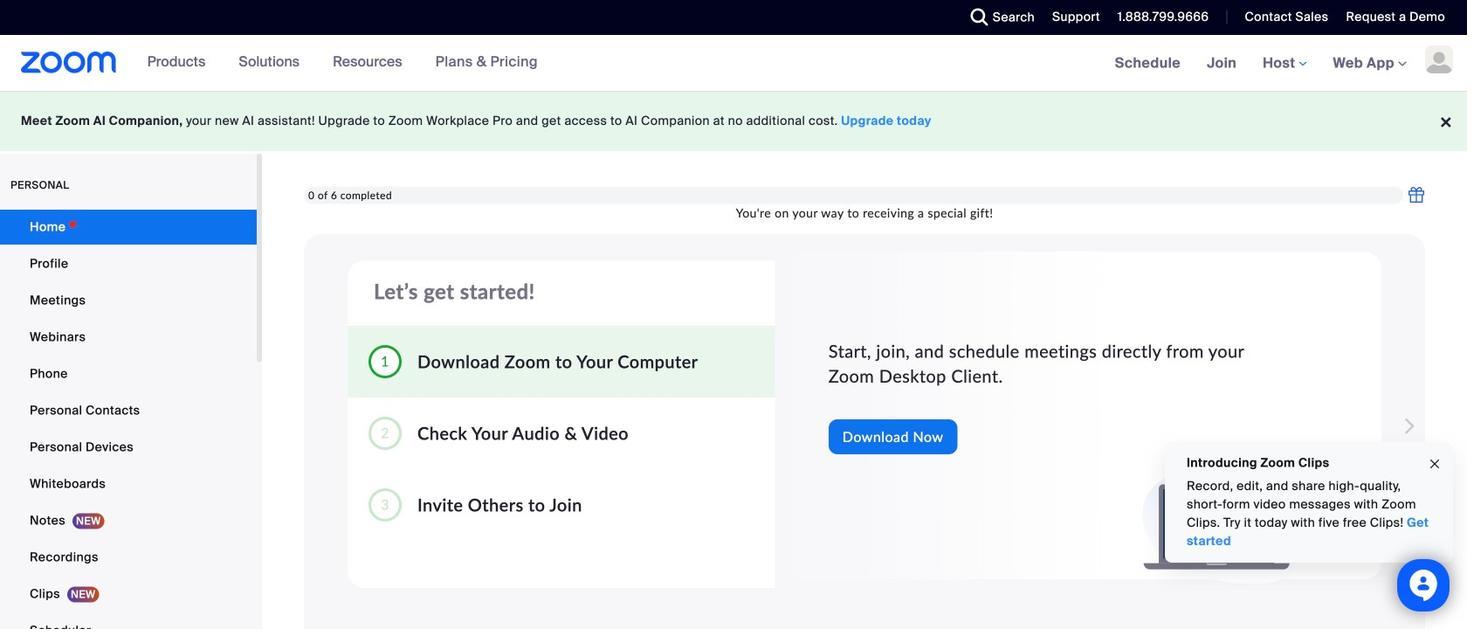 Task type: vqa. For each thing, say whether or not it's contained in the screenshot.
Footer
yes



Task type: locate. For each thing, give the bounding box(es) containing it.
close image
[[1429, 454, 1443, 474]]

next image
[[1395, 409, 1419, 444]]

banner
[[0, 35, 1468, 92]]

footer
[[0, 91, 1468, 151]]

zoom logo image
[[21, 52, 117, 73]]

profile picture image
[[1426, 45, 1454, 73]]



Task type: describe. For each thing, give the bounding box(es) containing it.
product information navigation
[[134, 35, 551, 91]]

personal menu menu
[[0, 210, 257, 629]]

meetings navigation
[[1102, 35, 1468, 92]]



